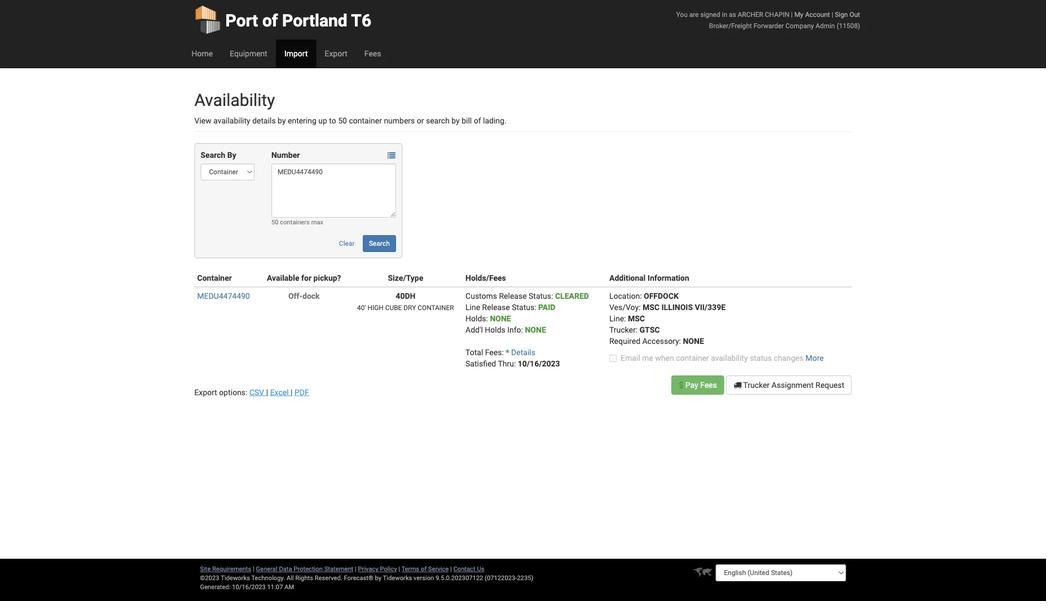 Task type: locate. For each thing, give the bounding box(es) containing it.
when
[[656, 354, 675, 363]]

rights
[[296, 575, 313, 582]]

cleared
[[556, 292, 589, 301]]

10/16/2023
[[518, 359, 560, 369], [232, 584, 266, 591]]

more
[[806, 354, 824, 363]]

search inside 'button'
[[369, 240, 390, 248]]

export for export options: csv | excel | pdf
[[195, 388, 217, 398]]

release
[[499, 292, 527, 301], [483, 303, 510, 312]]

none right accessory
[[684, 337, 705, 346]]

required
[[610, 337, 641, 346]]

show list image
[[388, 152, 396, 160]]

search
[[201, 150, 225, 160], [369, 240, 390, 248]]

:
[[552, 292, 554, 301], [640, 292, 642, 301], [535, 303, 537, 312], [680, 337, 682, 346]]

signed
[[701, 10, 721, 18]]

0 horizontal spatial fees
[[365, 49, 381, 58]]

info:
[[508, 326, 523, 335]]

paid
[[539, 303, 556, 312]]

entering
[[288, 116, 317, 125]]

by left bill
[[452, 116, 460, 125]]

2 horizontal spatial none
[[684, 337, 705, 346]]

container
[[418, 304, 454, 312]]

generated:
[[200, 584, 231, 591]]

equipment
[[230, 49, 268, 58]]

msc down offdock
[[643, 303, 660, 312]]

container up pay at the bottom right
[[677, 354, 710, 363]]

1 vertical spatial status
[[512, 303, 535, 312]]

2 vertical spatial none
[[684, 337, 705, 346]]

2 vertical spatial of
[[421, 566, 427, 573]]

of right bill
[[474, 116, 481, 125]]

1 vertical spatial container
[[677, 354, 710, 363]]

0 horizontal spatial 10/16/2023
[[232, 584, 266, 591]]

home button
[[183, 40, 221, 68]]

additional information
[[610, 274, 690, 283]]

: up ves/voy:
[[640, 292, 642, 301]]

: down illinois
[[680, 337, 682, 346]]

terms
[[402, 566, 420, 573]]

clear
[[339, 240, 355, 248]]

export options: csv | excel | pdf
[[195, 388, 309, 398]]

me
[[643, 354, 654, 363]]

usd image
[[679, 381, 684, 389]]

0 vertical spatial search
[[201, 150, 225, 160]]

fees right pay at the bottom right
[[701, 381, 718, 390]]

options:
[[219, 388, 248, 398]]

fees inside dropdown button
[[365, 49, 381, 58]]

number
[[272, 150, 300, 160]]

1 vertical spatial msc
[[628, 314, 645, 324]]

9.5.0.202307122
[[436, 575, 484, 582]]

1 horizontal spatial export
[[325, 49, 348, 58]]

None checkbox
[[610, 355, 617, 363]]

0 horizontal spatial of
[[263, 10, 278, 30]]

status
[[750, 354, 772, 363]]

msc down ves/voy:
[[628, 314, 645, 324]]

11:07
[[267, 584, 283, 591]]

50 right "to"
[[338, 116, 347, 125]]

information
[[648, 274, 690, 283]]

1 horizontal spatial by
[[375, 575, 382, 582]]

excel
[[270, 388, 289, 398]]

0 vertical spatial release
[[499, 292, 527, 301]]

0 vertical spatial 10/16/2023
[[518, 359, 560, 369]]

my account link
[[795, 10, 831, 18]]

availability down availability in the left top of the page
[[214, 116, 251, 125]]

excel link
[[270, 388, 291, 398]]

data
[[279, 566, 292, 573]]

: left paid at bottom right
[[535, 303, 537, 312]]

0 horizontal spatial availability
[[214, 116, 251, 125]]

of up version at bottom left
[[421, 566, 427, 573]]

vii/339e
[[695, 303, 726, 312]]

containers
[[280, 219, 310, 226]]

location
[[610, 292, 640, 301]]

details
[[252, 116, 276, 125]]

high
[[368, 304, 384, 312]]

total fees: * details satisfied thru: 10/16/2023
[[466, 348, 560, 369]]

container
[[349, 116, 382, 125], [677, 354, 710, 363]]

search button
[[363, 235, 396, 252]]

export inside popup button
[[325, 49, 348, 58]]

0 vertical spatial fees
[[365, 49, 381, 58]]

export left options:
[[195, 388, 217, 398]]

10/16/2023 down technology.
[[232, 584, 266, 591]]

by right details
[[278, 116, 286, 125]]

1 horizontal spatial fees
[[701, 381, 718, 390]]

archer
[[738, 10, 764, 18]]

0 horizontal spatial export
[[195, 388, 217, 398]]

details
[[512, 348, 536, 357]]

availability up truck image
[[712, 354, 748, 363]]

1 vertical spatial 10/16/2023
[[232, 584, 266, 591]]

1 vertical spatial fees
[[701, 381, 718, 390]]

of right port
[[263, 10, 278, 30]]

terms of service link
[[402, 566, 449, 573]]

accessory
[[643, 337, 680, 346]]

release right customs
[[499, 292, 527, 301]]

search right clear
[[369, 240, 390, 248]]

truck image
[[734, 381, 742, 389]]

export for export
[[325, 49, 348, 58]]

lading.
[[483, 116, 507, 125]]

1 horizontal spatial none
[[525, 326, 546, 335]]

2 horizontal spatial of
[[474, 116, 481, 125]]

40'
[[357, 304, 366, 312]]

fees down t6
[[365, 49, 381, 58]]

50 left the 'containers'
[[272, 219, 279, 226]]

you are signed in as archer chapin | my account | sign out broker/freight forwarder company admin (11508)
[[677, 10, 861, 30]]

forecast®
[[344, 575, 374, 582]]

my
[[795, 10, 804, 18]]

dry
[[404, 304, 416, 312]]

1 horizontal spatial search
[[369, 240, 390, 248]]

you
[[677, 10, 688, 18]]

customs
[[466, 292, 497, 301]]

0 horizontal spatial search
[[201, 150, 225, 160]]

off-dock
[[288, 292, 320, 301]]

1 horizontal spatial 50
[[338, 116, 347, 125]]

| up forecast®
[[355, 566, 357, 573]]

0 vertical spatial 50
[[338, 116, 347, 125]]

equipment button
[[221, 40, 276, 68]]

0 horizontal spatial container
[[349, 116, 382, 125]]

1 vertical spatial none
[[525, 326, 546, 335]]

pickup?
[[314, 274, 341, 283]]

none right info:
[[525, 326, 546, 335]]

contact us link
[[454, 566, 485, 573]]

1 vertical spatial export
[[195, 388, 217, 398]]

container right "to"
[[349, 116, 382, 125]]

site requirements link
[[200, 566, 251, 573]]

0 vertical spatial container
[[349, 116, 382, 125]]

trucker assignment request
[[742, 381, 845, 390]]

1 horizontal spatial 10/16/2023
[[518, 359, 560, 369]]

1 horizontal spatial container
[[677, 354, 710, 363]]

|
[[792, 10, 793, 18], [832, 10, 834, 18], [266, 388, 268, 398], [291, 388, 293, 398], [253, 566, 255, 573], [355, 566, 357, 573], [399, 566, 400, 573], [451, 566, 452, 573]]

2 horizontal spatial by
[[452, 116, 460, 125]]

port
[[226, 10, 258, 30]]

0 vertical spatial export
[[325, 49, 348, 58]]

10/16/2023 inside "total fees: * details satisfied thru: 10/16/2023"
[[518, 359, 560, 369]]

1 vertical spatial search
[[369, 240, 390, 248]]

by down the privacy policy link
[[375, 575, 382, 582]]

line:
[[610, 314, 626, 324]]

(11508)
[[837, 22, 861, 30]]

10/16/2023 down "details" link
[[518, 359, 560, 369]]

export left fees dropdown button
[[325, 49, 348, 58]]

to
[[329, 116, 336, 125]]

trucker assignment request button
[[727, 376, 852, 395]]

1 horizontal spatial availability
[[712, 354, 748, 363]]

by
[[278, 116, 286, 125], [452, 116, 460, 125], [375, 575, 382, 582]]

view availability details by entering up to 50 container numbers or search by bill of lading.
[[195, 116, 507, 125]]

0 vertical spatial availability
[[214, 116, 251, 125]]

status up paid at bottom right
[[529, 292, 552, 301]]

search left by
[[201, 150, 225, 160]]

privacy policy link
[[358, 566, 397, 573]]

of inside site requirements | general data protection statement | privacy policy | terms of service | contact us ©2023 tideworks technology. all rights reserved. forecast® by tideworks version 9.5.0.202307122 (07122023-2235) generated: 10/16/2023 11:07 am
[[421, 566, 427, 573]]

1 horizontal spatial of
[[421, 566, 427, 573]]

none up holds
[[490, 314, 511, 324]]

0 vertical spatial none
[[490, 314, 511, 324]]

| up 9.5.0.202307122
[[451, 566, 452, 573]]

0 vertical spatial msc
[[643, 303, 660, 312]]

status left paid at bottom right
[[512, 303, 535, 312]]

port of portland t6 link
[[195, 0, 372, 40]]

release down customs
[[483, 303, 510, 312]]

1 vertical spatial 50
[[272, 219, 279, 226]]

0 horizontal spatial none
[[490, 314, 511, 324]]

admin
[[816, 22, 836, 30]]



Task type: describe. For each thing, give the bounding box(es) containing it.
max
[[311, 219, 324, 226]]

account
[[806, 10, 831, 18]]

40dh 40' high cube dry container
[[357, 292, 454, 312]]

trucker:
[[610, 326, 638, 335]]

0 vertical spatial status
[[529, 292, 552, 301]]

©2023 tideworks
[[200, 575, 250, 582]]

available
[[267, 274, 300, 283]]

by inside site requirements | general data protection statement | privacy policy | terms of service | contact us ©2023 tideworks technology. all rights reserved. forecast® by tideworks version 9.5.0.202307122 (07122023-2235) generated: 10/16/2023 11:07 am
[[375, 575, 382, 582]]

by
[[227, 150, 236, 160]]

reserved.
[[315, 575, 343, 582]]

contact
[[454, 566, 476, 573]]

thru:
[[498, 359, 516, 369]]

(07122023-
[[485, 575, 517, 582]]

fees:
[[485, 348, 504, 357]]

0 horizontal spatial by
[[278, 116, 286, 125]]

privacy
[[358, 566, 379, 573]]

*
[[506, 348, 510, 357]]

us
[[477, 566, 485, 573]]

clear button
[[333, 235, 361, 252]]

up
[[319, 116, 327, 125]]

import button
[[276, 40, 316, 68]]

customs release status : cleared line release status : paid holds: none add'l holds info: none
[[466, 292, 589, 335]]

total
[[466, 348, 484, 357]]

additional
[[610, 274, 646, 283]]

or
[[417, 116, 424, 125]]

offdock
[[644, 292, 679, 301]]

| right csv
[[266, 388, 268, 398]]

request
[[816, 381, 845, 390]]

technology.
[[252, 575, 285, 582]]

search by
[[201, 150, 236, 160]]

0 vertical spatial of
[[263, 10, 278, 30]]

gtsc
[[640, 326, 660, 335]]

email me when container availability status changes more
[[621, 354, 824, 363]]

forwarder
[[754, 22, 785, 30]]

add'l
[[466, 326, 483, 335]]

numbers
[[384, 116, 415, 125]]

view
[[195, 116, 212, 125]]

search for search
[[369, 240, 390, 248]]

for
[[302, 274, 312, 283]]

fees inside button
[[701, 381, 718, 390]]

| left my
[[792, 10, 793, 18]]

10/16/2023 inside site requirements | general data protection statement | privacy policy | terms of service | contact us ©2023 tideworks technology. all rights reserved. forecast® by tideworks version 9.5.0.202307122 (07122023-2235) generated: 10/16/2023 11:07 am
[[232, 584, 266, 591]]

all
[[287, 575, 294, 582]]

as
[[729, 10, 737, 18]]

| left pdf
[[291, 388, 293, 398]]

import
[[285, 49, 308, 58]]

portland
[[282, 10, 348, 30]]

home
[[192, 49, 213, 58]]

export button
[[316, 40, 356, 68]]

holds:
[[466, 314, 488, 324]]

cube
[[385, 304, 402, 312]]

: up paid at bottom right
[[552, 292, 554, 301]]

line
[[466, 303, 481, 312]]

pdf link
[[295, 388, 309, 398]]

container
[[197, 274, 232, 283]]

more link
[[806, 354, 824, 363]]

chapin
[[766, 10, 790, 18]]

available for pickup?
[[267, 274, 341, 283]]

pay
[[686, 381, 699, 390]]

satisfied
[[466, 359, 496, 369]]

1 vertical spatial of
[[474, 116, 481, 125]]

fees button
[[356, 40, 390, 68]]

csv
[[250, 388, 264, 398]]

holds
[[485, 326, 506, 335]]

dock
[[303, 292, 320, 301]]

medu4474490 link
[[197, 292, 250, 301]]

general
[[256, 566, 278, 573]]

1 vertical spatial availability
[[712, 354, 748, 363]]

| up 'tideworks'
[[399, 566, 400, 573]]

out
[[850, 10, 861, 18]]

service
[[428, 566, 449, 573]]

details link
[[512, 348, 536, 357]]

holds/fees
[[466, 274, 506, 283]]

2235)
[[517, 575, 534, 582]]

search
[[426, 116, 450, 125]]

50 containers max
[[272, 219, 324, 226]]

in
[[722, 10, 728, 18]]

1 vertical spatial release
[[483, 303, 510, 312]]

company
[[786, 22, 815, 30]]

sign
[[836, 10, 849, 18]]

size/type
[[388, 274, 424, 283]]

| left general
[[253, 566, 255, 573]]

statement
[[325, 566, 354, 573]]

0 horizontal spatial 50
[[272, 219, 279, 226]]

off-
[[288, 292, 303, 301]]

search for search by
[[201, 150, 225, 160]]

| left sign
[[832, 10, 834, 18]]

are
[[690, 10, 699, 18]]

none inside location : offdock ves/voy: msc illinois vii/339e line: msc trucker: gtsc required accessory : none
[[684, 337, 705, 346]]

medu4474490
[[197, 292, 250, 301]]

site requirements | general data protection statement | privacy policy | terms of service | contact us ©2023 tideworks technology. all rights reserved. forecast® by tideworks version 9.5.0.202307122 (07122023-2235) generated: 10/16/2023 11:07 am
[[200, 566, 534, 591]]

broker/freight
[[710, 22, 753, 30]]

general data protection statement link
[[256, 566, 354, 573]]

Number text field
[[272, 164, 396, 218]]

ves/voy:
[[610, 303, 641, 312]]

pay fees
[[684, 381, 718, 390]]



Task type: vqa. For each thing, say whether or not it's contained in the screenshot.
Request
yes



